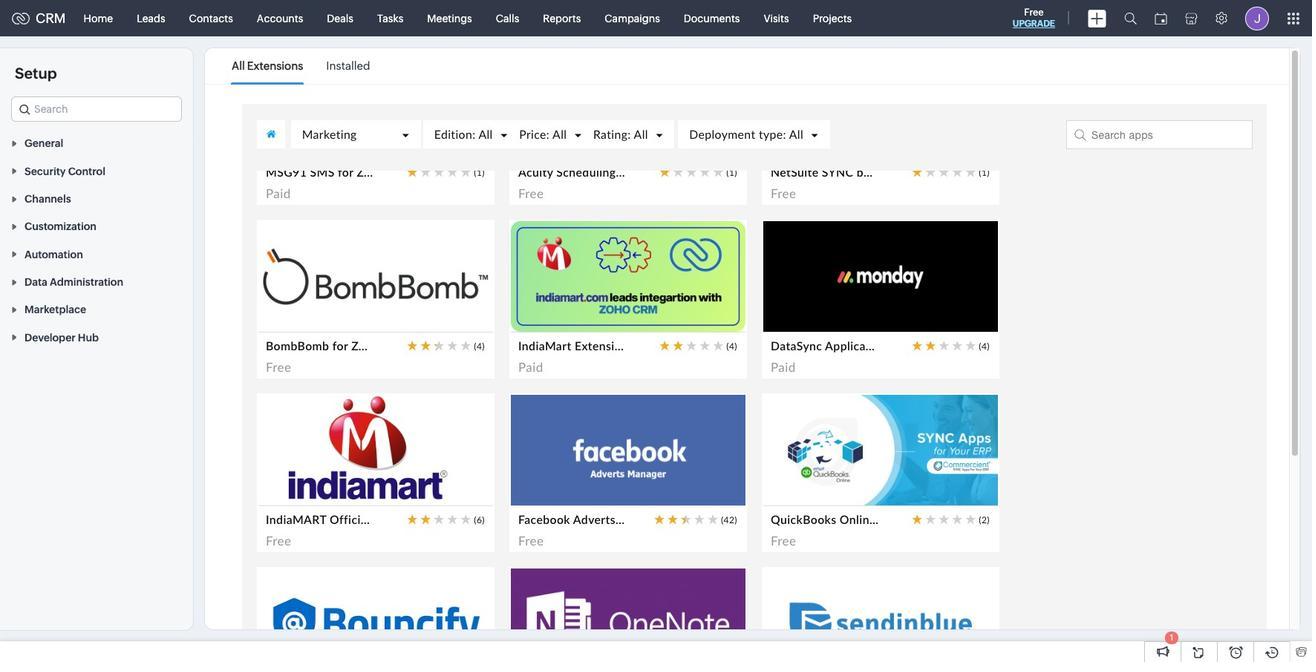 Task type: locate. For each thing, give the bounding box(es) containing it.
1
[[1170, 633, 1174, 642]]

leads
[[137, 12, 165, 24]]

all
[[232, 59, 245, 72]]

projects link
[[801, 0, 864, 36]]

free
[[1024, 7, 1044, 18]]

general
[[25, 138, 63, 150]]

search element
[[1115, 0, 1146, 36]]

accounts
[[257, 12, 303, 24]]

meetings
[[427, 12, 472, 24]]

create menu image
[[1088, 9, 1107, 27]]

campaigns link
[[593, 0, 672, 36]]

security control
[[25, 165, 105, 177]]

crm
[[36, 10, 66, 26]]

calls
[[496, 12, 519, 24]]

home link
[[72, 0, 125, 36]]

extensions
[[247, 59, 303, 72]]

automation
[[25, 249, 83, 260]]

leads link
[[125, 0, 177, 36]]

search image
[[1124, 12, 1137, 25]]

customization button
[[0, 212, 193, 240]]

upgrade
[[1013, 19, 1055, 29]]

developer hub
[[25, 332, 99, 344]]

developer hub button
[[0, 323, 193, 351]]

None field
[[11, 97, 182, 122]]

marketplace
[[25, 304, 86, 316]]

setup
[[15, 65, 57, 82]]

developer
[[25, 332, 76, 344]]

profile image
[[1245, 6, 1269, 30]]

tasks
[[377, 12, 403, 24]]

data
[[25, 276, 47, 288]]

Search text field
[[12, 97, 181, 121]]

crm link
[[12, 10, 66, 26]]

accounts link
[[245, 0, 315, 36]]

profile element
[[1236, 0, 1278, 36]]

meetings link
[[415, 0, 484, 36]]

free upgrade
[[1013, 7, 1055, 29]]

visits
[[764, 12, 789, 24]]

tasks link
[[365, 0, 415, 36]]



Task type: describe. For each thing, give the bounding box(es) containing it.
projects
[[813, 12, 852, 24]]

administration
[[50, 276, 123, 288]]

channels
[[25, 193, 71, 205]]

all extensions link
[[232, 49, 303, 83]]

contacts link
[[177, 0, 245, 36]]

calls link
[[484, 0, 531, 36]]

deals
[[327, 12, 353, 24]]

contacts
[[189, 12, 233, 24]]

security control button
[[0, 157, 193, 185]]

documents link
[[672, 0, 752, 36]]

data administration
[[25, 276, 123, 288]]

all extensions
[[232, 59, 303, 72]]

marketplace button
[[0, 296, 193, 323]]

general button
[[0, 129, 193, 157]]

installed
[[326, 59, 370, 72]]

hub
[[78, 332, 99, 344]]

documents
[[684, 12, 740, 24]]

deals link
[[315, 0, 365, 36]]

campaigns
[[605, 12, 660, 24]]

installed link
[[326, 49, 370, 83]]

reports
[[543, 12, 581, 24]]

channels button
[[0, 185, 193, 212]]

calendar image
[[1155, 12, 1167, 24]]

logo image
[[12, 12, 30, 24]]

data administration button
[[0, 268, 193, 296]]

control
[[68, 165, 105, 177]]

security
[[25, 165, 66, 177]]

create menu element
[[1079, 0, 1115, 36]]

reports link
[[531, 0, 593, 36]]

customization
[[25, 221, 97, 233]]

home
[[84, 12, 113, 24]]

visits link
[[752, 0, 801, 36]]

automation button
[[0, 240, 193, 268]]



Task type: vqa. For each thing, say whether or not it's contained in the screenshot.
Create Menu element
yes



